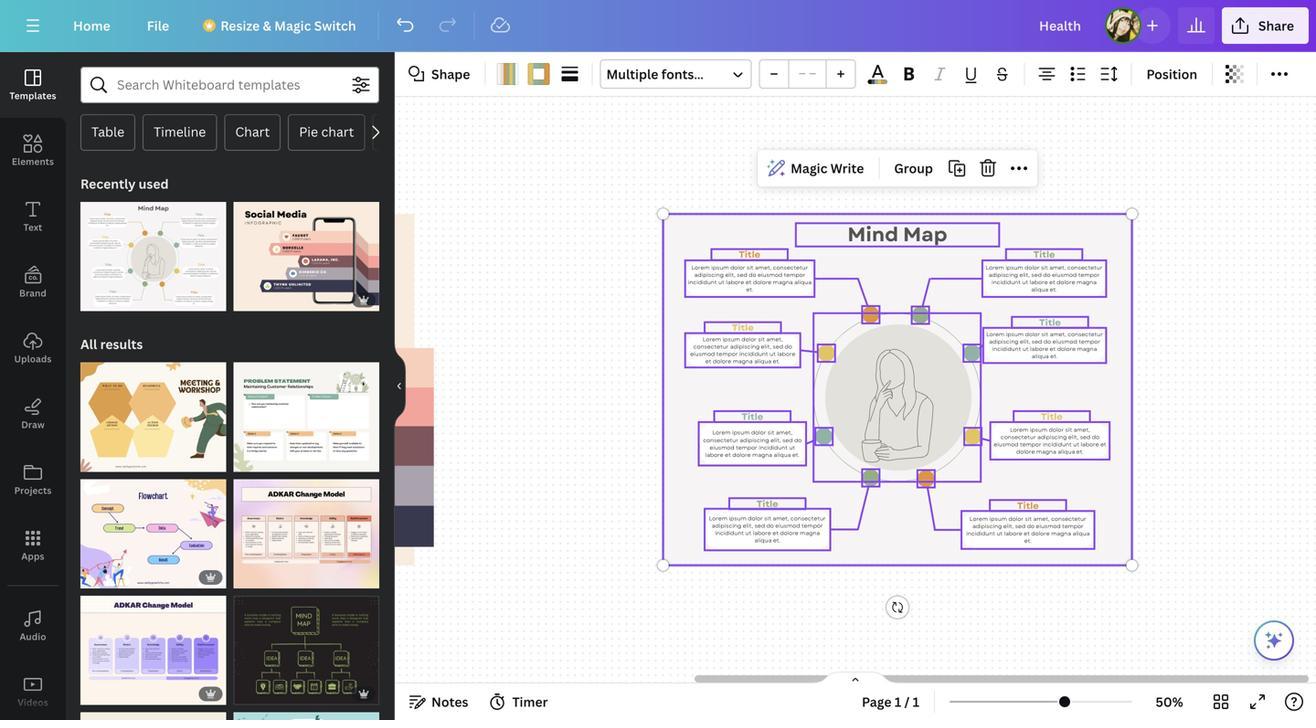 Task type: locate. For each thing, give the bounding box(es) containing it.
#e6c451, #89b3a5, #8fad80, #e7922c image
[[528, 63, 550, 85]]

black green modern mind map graph image
[[234, 596, 379, 705]]

social media comparison chart infographic graph group
[[234, 191, 379, 311]]

magic right &
[[274, 17, 311, 34]]

title
[[739, 248, 761, 261], [1033, 248, 1055, 261], [1039, 316, 1061, 329], [732, 321, 754, 334], [742, 410, 764, 423], [1041, 410, 1063, 423], [757, 497, 779, 511], [1017, 499, 1039, 512]]

1 vertical spatial magic
[[791, 160, 828, 177]]

uploads
[[14, 353, 52, 365]]

1 right /
[[913, 693, 920, 711]]

write
[[831, 160, 864, 177]]

magic
[[274, 17, 311, 34], [791, 160, 828, 177]]

chart button
[[224, 114, 281, 151]]

fonts…
[[662, 65, 704, 83]]

1
[[895, 693, 902, 711], [913, 693, 920, 711]]

pie
[[299, 123, 318, 140]]

&
[[263, 17, 271, 34]]

templates
[[10, 90, 56, 102]]

hide image
[[394, 342, 406, 430]]

Design title text field
[[1025, 7, 1098, 44]]

#000000, #545454, #89b3a5, #e6c451, #e7922c, #8fad80 image
[[868, 80, 888, 84], [868, 80, 888, 84]]

ivory and orange modern gradient adkar change model management graph image
[[234, 479, 379, 589]]

page
[[862, 693, 892, 711]]

1 left /
[[895, 693, 902, 711]]

projects
[[14, 484, 52, 497]]

50% button
[[1140, 687, 1199, 717]]

projects button
[[0, 447, 66, 513]]

group button
[[887, 154, 941, 183]]

file button
[[132, 7, 184, 44]]

0 vertical spatial magic
[[274, 17, 311, 34]]

table button
[[80, 114, 135, 151]]

0 horizontal spatial 1
[[895, 693, 902, 711]]

colorful calm corporate clean mind map group
[[80, 191, 226, 311]]

pastel flowchart template image
[[80, 479, 226, 589]]

map
[[903, 221, 948, 249]]

home link
[[59, 7, 125, 44]]

50%
[[1156, 693, 1183, 711]]

timer button
[[483, 687, 555, 717]]

chart
[[321, 123, 354, 140]]

uploads button
[[0, 315, 66, 381]]

text button
[[0, 184, 66, 250]]

mind
[[848, 221, 899, 249]]

videos button
[[0, 659, 66, 720]]

timeline
[[154, 123, 206, 140]]

#f6f4f5, #e4e1da, #e7922c, #8fad80, #e6c451, #89b3a5, #ffffff image
[[497, 63, 519, 85], [497, 63, 519, 85]]

position
[[1147, 65, 1198, 83]]

1 horizontal spatial magic
[[791, 160, 828, 177]]

light blue doodle illustration company values graph image
[[234, 713, 379, 720]]

share button
[[1222, 7, 1309, 44]]

file
[[147, 17, 169, 34]]

pie chart
[[299, 123, 354, 140]]

draw button
[[0, 381, 66, 447]]

magic left write
[[791, 160, 828, 177]]

resize & magic switch
[[220, 17, 356, 34]]

notes button
[[402, 687, 476, 717]]

#e6c451, #89b3a5, #8fad80, #e7922c image
[[528, 63, 550, 85]]

1 horizontal spatial 1
[[913, 693, 920, 711]]

group
[[759, 59, 856, 89]]

timeline button
[[143, 114, 217, 151]]

brand button
[[0, 250, 66, 315]]

switch
[[314, 17, 356, 34]]

0 horizontal spatial magic
[[274, 17, 311, 34]]

magic inside main menu bar
[[274, 17, 311, 34]]

mind map
[[848, 221, 948, 249]]

social media comparison chart infographic graph image
[[234, 202, 379, 311]]



Task type: describe. For each thing, give the bounding box(es) containing it.
table
[[91, 123, 124, 140]]

audio
[[20, 631, 46, 643]]

resize
[[220, 17, 260, 34]]

apps button
[[0, 513, 66, 579]]

side panel tab list
[[0, 52, 66, 720]]

text
[[23, 221, 42, 234]]

used
[[139, 175, 169, 192]]

ivory and purple adkar change management model infographic graph group
[[80, 585, 226, 705]]

home
[[73, 17, 110, 34]]

multiple
[[606, 65, 659, 83]]

green simple maintaining customer relationships problem statement graph group
[[234, 352, 379, 472]]

position button
[[1139, 59, 1205, 89]]

canva assistant image
[[1263, 630, 1285, 652]]

pastel flowchart template group
[[80, 468, 226, 589]]

elements
[[12, 155, 54, 168]]

results
[[100, 336, 143, 353]]

resize & magic switch button
[[191, 7, 371, 44]]

all
[[80, 336, 97, 353]]

2 1 from the left
[[913, 693, 920, 711]]

light blue doodle illustration company values graph group
[[234, 702, 379, 720]]

show pages image
[[812, 671, 899, 686]]

recently used
[[80, 175, 169, 192]]

recently
[[80, 175, 136, 192]]

draw
[[21, 419, 45, 431]]

apps
[[21, 550, 44, 563]]

Search Whiteboard templates search field
[[117, 68, 343, 102]]

notes
[[431, 693, 468, 711]]

shape button
[[402, 59, 478, 89]]

brown modern business meeting and workshop schedule graph template group
[[80, 352, 226, 472]]

timer
[[512, 693, 548, 711]]

– – number field
[[795, 64, 820, 85]]

multiple fonts…
[[606, 65, 704, 83]]

elements button
[[0, 118, 66, 184]]

colorful calm corporate clean mind map image
[[80, 202, 226, 311]]

templates button
[[0, 52, 66, 118]]

group
[[894, 160, 933, 177]]

/
[[905, 693, 910, 711]]

page 1 / 1
[[862, 693, 920, 711]]

brand
[[19, 287, 47, 299]]

chart
[[235, 123, 270, 140]]

brown modern business meeting and workshop schedule graph template image
[[80, 363, 226, 472]]

videos
[[18, 697, 48, 709]]

multiple fonts… button
[[600, 59, 752, 89]]

beige green modern minimalist personal organize chore graph group
[[80, 702, 226, 720]]

green simple maintaining customer relationships problem statement graph image
[[234, 363, 379, 472]]

magic write button
[[762, 154, 871, 183]]

shape
[[431, 65, 470, 83]]

pie chart button
[[288, 114, 365, 151]]

beige green modern minimalist personal organize chore graph image
[[80, 713, 226, 720]]

magic write
[[791, 160, 864, 177]]

audio button
[[0, 593, 66, 659]]

black green modern mind map graph group
[[234, 585, 379, 705]]

ivory and purple adkar change management model infographic graph image
[[80, 596, 226, 705]]

main menu bar
[[0, 0, 1316, 52]]

share
[[1259, 17, 1294, 34]]

ivory and orange modern gradient adkar change model management graph group
[[234, 468, 379, 589]]

all results
[[80, 336, 143, 353]]

1 1 from the left
[[895, 693, 902, 711]]



Task type: vqa. For each thing, say whether or not it's contained in the screenshot.
the Notes
yes



